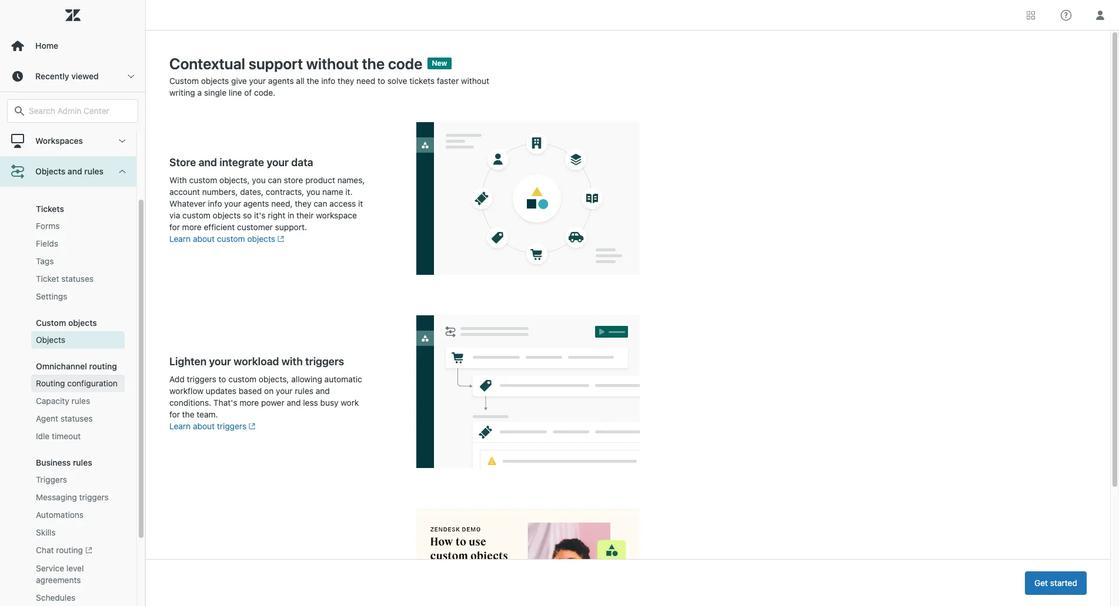 Task type: locate. For each thing, give the bounding box(es) containing it.
tags link
[[31, 253, 125, 271]]

fields link
[[31, 235, 125, 253]]

0 vertical spatial routing
[[89, 362, 117, 372]]

agreements
[[36, 576, 81, 586]]

timeout
[[52, 432, 81, 442]]

Search Admin Center field
[[29, 106, 131, 116]]

routing up configuration
[[89, 362, 117, 372]]

0 horizontal spatial routing
[[56, 546, 83, 556]]

settings element
[[36, 291, 67, 303]]

tree
[[0, 126, 145, 607]]

automations
[[36, 510, 84, 520]]

rules down the routing configuration link
[[71, 396, 90, 406]]

statuses down tags link
[[61, 274, 94, 284]]

fields element
[[36, 238, 58, 250]]

agent statuses
[[36, 414, 93, 424]]

configuration
[[67, 379, 118, 389]]

statuses
[[61, 274, 94, 284], [60, 414, 93, 424]]

routing
[[89, 362, 117, 372], [56, 546, 83, 556]]

primary element
[[0, 0, 146, 607]]

agent
[[36, 414, 58, 424]]

routing
[[36, 379, 65, 389]]

tags element
[[36, 256, 54, 268]]

2 vertical spatial rules
[[73, 458, 92, 468]]

messaging triggers
[[36, 493, 109, 503]]

objects left and
[[35, 166, 65, 176]]

idle
[[36, 432, 50, 442]]

none search field inside primary element
[[1, 99, 144, 123]]

1 horizontal spatial routing
[[89, 362, 117, 372]]

omnichannel
[[36, 362, 87, 372]]

tree containing workspaces
[[0, 126, 145, 607]]

service level agreements element
[[36, 564, 120, 587]]

business rules
[[36, 458, 92, 468]]

ticket
[[36, 274, 59, 284]]

user menu image
[[1093, 7, 1108, 23]]

service level agreements
[[36, 564, 84, 586]]

messaging triggers element
[[36, 492, 109, 504]]

rules right and
[[84, 166, 103, 176]]

capacity rules link
[[31, 393, 125, 410]]

objects for objects
[[36, 335, 65, 345]]

zendesk products image
[[1027, 11, 1035, 19]]

automations link
[[31, 507, 125, 525]]

idle timeout link
[[31, 428, 125, 446]]

ticket statuses
[[36, 274, 94, 284]]

tree item containing objects and rules
[[0, 156, 136, 607]]

1 vertical spatial objects
[[36, 335, 65, 345]]

forms element
[[36, 221, 60, 232]]

idle timeout
[[36, 432, 81, 442]]

routing configuration link
[[31, 375, 125, 393]]

chat routing
[[36, 546, 83, 556]]

0 vertical spatial objects
[[35, 166, 65, 176]]

0 vertical spatial rules
[[84, 166, 103, 176]]

rules for capacity rules
[[71, 396, 90, 406]]

routing inside chat routing "element"
[[56, 546, 83, 556]]

service
[[36, 564, 64, 574]]

tickets element
[[36, 204, 64, 214]]

statuses for ticket statuses
[[61, 274, 94, 284]]

1 vertical spatial statuses
[[60, 414, 93, 424]]

objects and rules group
[[0, 187, 136, 607]]

tickets
[[36, 204, 64, 214]]

objects inside group
[[36, 335, 65, 345]]

help image
[[1061, 10, 1071, 20]]

ticket statuses element
[[36, 273, 94, 285]]

rules inside dropdown button
[[84, 166, 103, 176]]

rules for business rules
[[73, 458, 92, 468]]

objects and rules button
[[0, 156, 136, 187]]

objects inside dropdown button
[[35, 166, 65, 176]]

objects and rules
[[35, 166, 103, 176]]

triggers
[[79, 493, 109, 503]]

rules up triggers link
[[73, 458, 92, 468]]

custom objects element
[[36, 318, 97, 328]]

custom objects
[[36, 318, 97, 328]]

workspaces
[[35, 136, 83, 146]]

statuses down capacity rules link
[[60, 414, 93, 424]]

routing up level
[[56, 546, 83, 556]]

settings
[[36, 292, 67, 302]]

objects
[[35, 166, 65, 176], [36, 335, 65, 345]]

1 vertical spatial rules
[[71, 396, 90, 406]]

objects down custom
[[36, 335, 65, 345]]

home
[[35, 41, 58, 51]]

skills link
[[31, 525, 125, 542]]

messaging
[[36, 493, 77, 503]]

1 vertical spatial routing
[[56, 546, 83, 556]]

custom
[[36, 318, 66, 328]]

business
[[36, 458, 71, 468]]

tree item
[[0, 156, 136, 607]]

tree inside primary element
[[0, 126, 145, 607]]

0 vertical spatial statuses
[[61, 274, 94, 284]]

viewed
[[71, 71, 99, 81]]

None search field
[[1, 99, 144, 123]]

forms
[[36, 221, 60, 231]]

routing configuration element
[[36, 378, 118, 390]]

schedules
[[36, 594, 75, 604]]

objects for objects and rules
[[35, 166, 65, 176]]

skills
[[36, 528, 56, 538]]

rules
[[84, 166, 103, 176], [71, 396, 90, 406], [73, 458, 92, 468]]



Task type: describe. For each thing, give the bounding box(es) containing it.
recently viewed
[[35, 71, 99, 81]]

fields
[[36, 239, 58, 249]]

home button
[[0, 31, 145, 61]]

routing configuration
[[36, 379, 118, 389]]

chat routing element
[[36, 545, 92, 558]]

routing for omnichannel routing
[[89, 362, 117, 372]]

schedules element
[[36, 593, 75, 605]]

objects link
[[31, 332, 125, 349]]

level
[[66, 564, 84, 574]]

forms link
[[31, 218, 125, 235]]

and
[[68, 166, 82, 176]]

schedules link
[[31, 590, 125, 607]]

ticket statuses link
[[31, 271, 125, 288]]

statuses for agent statuses
[[60, 414, 93, 424]]

capacity rules
[[36, 396, 90, 406]]

workspaces button
[[0, 126, 136, 156]]

business rules element
[[36, 458, 92, 468]]

routing for chat routing
[[56, 546, 83, 556]]

recently viewed button
[[0, 61, 145, 92]]

agent statuses link
[[31, 410, 125, 428]]

skills element
[[36, 528, 56, 539]]

triggers
[[36, 475, 67, 485]]

triggers element
[[36, 475, 67, 486]]

omnichannel routing element
[[36, 362, 117, 372]]

recently
[[35, 71, 69, 81]]

chat routing link
[[31, 542, 125, 561]]

capacity rules element
[[36, 396, 90, 408]]

messaging triggers link
[[31, 489, 125, 507]]

omnichannel routing
[[36, 362, 117, 372]]

tags
[[36, 256, 54, 266]]

idle timeout element
[[36, 431, 81, 443]]

service level agreements link
[[31, 561, 125, 590]]

settings link
[[31, 288, 125, 306]]

capacity
[[36, 396, 69, 406]]

objects element
[[36, 335, 65, 346]]

automations element
[[36, 510, 84, 522]]

objects
[[68, 318, 97, 328]]

tree item inside primary element
[[0, 156, 136, 607]]

triggers link
[[31, 472, 125, 489]]

chat
[[36, 546, 54, 556]]

agent statuses element
[[36, 413, 93, 425]]



Task type: vqa. For each thing, say whether or not it's contained in the screenshot.
The Solved
no



